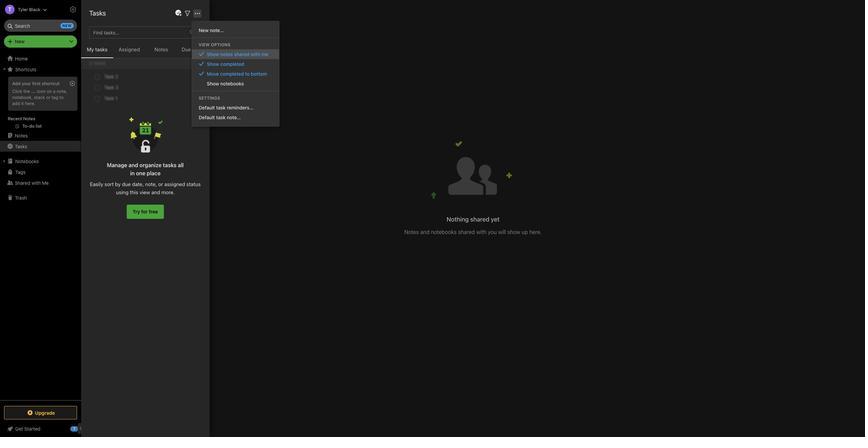 Task type: vqa. For each thing, say whether or not it's contained in the screenshot.
Dropdown List menu containing Show notes shared with me
yes



Task type: locate. For each thing, give the bounding box(es) containing it.
note…
[[210, 27, 224, 33], [227, 114, 241, 120]]

1 horizontal spatial and
[[151, 189, 160, 195]]

this
[[130, 189, 138, 195]]

0 vertical spatial shared
[[234, 51, 249, 57]]

task for reminders…
[[216, 105, 226, 110]]

note, up view at the left
[[145, 181, 157, 187]]

shared up notes and notebooks shared with you will show up here.
[[470, 216, 489, 223]]

shared down tags
[[15, 180, 30, 186]]

0 horizontal spatial to
[[59, 95, 64, 100]]

new up view
[[199, 27, 209, 33]]

new
[[199, 27, 209, 33], [15, 39, 25, 44]]

notes
[[155, 46, 168, 52], [23, 116, 35, 121], [15, 133, 28, 138], [404, 229, 419, 235]]

try
[[133, 209, 140, 215]]

date,
[[132, 181, 144, 187]]

show notes shared with me link
[[192, 49, 279, 59]]

1 vertical spatial tasks
[[15, 143, 27, 149]]

shortcuts
[[15, 66, 36, 72]]

shared with me down tags button
[[15, 180, 49, 186]]

new for new note…
[[199, 27, 209, 33]]

tasks up notebooks on the top of page
[[15, 143, 27, 149]]

notebooks
[[220, 81, 244, 86], [431, 229, 457, 235]]

0 horizontal spatial notebooks
[[220, 81, 244, 86]]

icon on a note, notebook, stack or tag to add it here.
[[12, 89, 67, 106]]

dropdown list menu
[[192, 49, 279, 88], [192, 103, 279, 122]]

show down view options
[[207, 51, 219, 57]]

me up find tasks… text field on the top left
[[128, 9, 137, 17]]

0 vertical spatial show
[[207, 51, 219, 57]]

tasks
[[89, 9, 106, 17], [15, 143, 27, 149]]

tasks
[[95, 46, 107, 52], [163, 162, 177, 168]]

tasks left all
[[163, 162, 177, 168]]

1 vertical spatial show
[[207, 61, 219, 67]]

show down move
[[207, 81, 219, 86]]

1 vertical spatial tasks
[[163, 162, 177, 168]]

0 vertical spatial or
[[46, 95, 50, 100]]

show completed link
[[192, 59, 279, 69]]

0 horizontal spatial shared with me
[[15, 180, 49, 186]]

1 horizontal spatial tasks
[[89, 9, 106, 17]]

tree
[[0, 53, 81, 400]]

0 vertical spatial tasks
[[95, 46, 107, 52]]

upgrade button
[[4, 406, 77, 420]]

0 vertical spatial new
[[199, 27, 209, 33]]

move completed to bottom
[[207, 71, 267, 77]]

default for default task note…
[[199, 114, 215, 120]]

1 horizontal spatial tasks
[[163, 162, 177, 168]]

me down tags button
[[42, 180, 49, 186]]

get started
[[15, 426, 40, 432]]

1 vertical spatial or
[[158, 181, 163, 187]]

or inside easily sort by due date, note, or assigned status using this view and more.
[[158, 181, 163, 187]]

Help and Learning task checklist field
[[0, 424, 81, 435]]

with down tags button
[[32, 180, 41, 186]]

notes inside notes link
[[15, 133, 28, 138]]

0 vertical spatial completed
[[220, 61, 244, 67]]

1 vertical spatial to
[[59, 95, 64, 100]]

default for default task reminders…
[[199, 105, 215, 110]]

show inside show notes shared with me link
[[207, 51, 219, 57]]

tasks right settings 'icon'
[[89, 9, 106, 17]]

1 horizontal spatial me
[[128, 9, 137, 17]]

tasks right the my
[[95, 46, 107, 52]]

1 vertical spatial and
[[151, 189, 160, 195]]

me inside tree
[[42, 180, 49, 186]]

2 completed from the top
[[220, 71, 244, 77]]

assigned
[[164, 181, 185, 187]]

1 default from the top
[[199, 105, 215, 110]]

completed
[[220, 61, 244, 67], [220, 71, 244, 77]]

sort
[[105, 181, 114, 187]]

Account field
[[0, 3, 47, 16]]

1 vertical spatial notebooks
[[431, 229, 457, 235]]

you
[[488, 229, 497, 235]]

here. right it
[[25, 101, 35, 106]]

2 default from the top
[[199, 114, 215, 120]]

0 vertical spatial dropdown list menu
[[192, 49, 279, 88]]

completed up move completed to bottom link
[[220, 61, 244, 67]]

0 vertical spatial note,
[[57, 89, 67, 94]]

shared up show completed link
[[234, 51, 249, 57]]

one
[[136, 170, 145, 176]]

new task image
[[174, 9, 182, 17]]

yet
[[491, 216, 500, 223]]

1 horizontal spatial or
[[158, 181, 163, 187]]

show inside show completed link
[[207, 61, 219, 67]]

1 vertical spatial note…
[[227, 114, 241, 120]]

0 horizontal spatial note…
[[210, 27, 224, 33]]

or up more.
[[158, 181, 163, 187]]

1 horizontal spatial to
[[245, 71, 250, 77]]

0 vertical spatial shared
[[91, 9, 112, 17]]

notebooks inside shared with me element
[[431, 229, 457, 235]]

with up find tasks… text field on the top left
[[114, 9, 126, 17]]

0 horizontal spatial me
[[42, 180, 49, 186]]

notebooks down nothing
[[431, 229, 457, 235]]

1 horizontal spatial note,
[[145, 181, 157, 187]]

to right tag
[[59, 95, 64, 100]]

1 horizontal spatial new
[[199, 27, 209, 33]]

trash link
[[0, 192, 81, 203]]

due
[[122, 181, 131, 187]]

note, right a
[[57, 89, 67, 94]]

shared right settings 'icon'
[[91, 9, 112, 17]]

home
[[15, 56, 28, 61]]

2 show from the top
[[207, 61, 219, 67]]

1 horizontal spatial shared with me
[[91, 9, 137, 17]]

2 horizontal spatial and
[[420, 229, 429, 235]]

show notebooks link
[[192, 79, 279, 88]]

and
[[129, 162, 138, 168], [151, 189, 160, 195], [420, 229, 429, 235]]

3 show from the top
[[207, 81, 219, 86]]

0 horizontal spatial and
[[129, 162, 138, 168]]

1 vertical spatial dropdown list menu
[[192, 103, 279, 122]]

and for manage
[[129, 162, 138, 168]]

expand notebooks image
[[2, 158, 7, 164]]

0 vertical spatial here.
[[25, 101, 35, 106]]

easily
[[90, 181, 103, 187]]

1 vertical spatial task
[[216, 114, 226, 120]]

here.
[[25, 101, 35, 106], [529, 229, 542, 235]]

with
[[114, 9, 126, 17], [251, 51, 260, 57], [32, 180, 41, 186], [476, 229, 487, 235]]

by
[[115, 181, 121, 187]]

task up the default task note…
[[216, 105, 226, 110]]

2 vertical spatial and
[[420, 229, 429, 235]]

my tasks
[[87, 46, 107, 52]]

shared with me element
[[81, 0, 865, 437]]

0 vertical spatial and
[[129, 162, 138, 168]]

get
[[15, 426, 23, 432]]

notebooks down move completed to bottom link
[[220, 81, 244, 86]]

easily sort by due date, note, or assigned status using this view and more.
[[90, 181, 201, 195]]

with left me
[[251, 51, 260, 57]]

1 vertical spatial here.
[[529, 229, 542, 235]]

place
[[147, 170, 161, 176]]

here. inside icon on a note, notebook, stack or tag to add it here.
[[25, 101, 35, 106]]

upgrade
[[35, 410, 55, 416]]

0 horizontal spatial tasks
[[95, 46, 107, 52]]

shared inside show notes shared with me link
[[234, 51, 249, 57]]

up
[[522, 229, 528, 235]]

notes button
[[145, 45, 177, 58]]

free
[[149, 209, 158, 215]]

0 horizontal spatial tasks
[[15, 143, 27, 149]]

1 vertical spatial shared
[[15, 180, 30, 186]]

and inside manage and organize tasks all in one place
[[129, 162, 138, 168]]

0 horizontal spatial or
[[46, 95, 50, 100]]

1 horizontal spatial shared
[[91, 9, 112, 17]]

and inside shared with me element
[[420, 229, 429, 235]]

task down default task reminders…
[[216, 114, 226, 120]]

0 horizontal spatial note,
[[57, 89, 67, 94]]

1 vertical spatial completed
[[220, 71, 244, 77]]

to
[[245, 71, 250, 77], [59, 95, 64, 100]]

0 vertical spatial notebooks
[[220, 81, 244, 86]]

note, inside easily sort by due date, note, or assigned status using this view and more.
[[145, 181, 157, 187]]

default
[[199, 105, 215, 110], [199, 114, 215, 120]]

note… down default task reminders… link
[[227, 114, 241, 120]]

manage and organize tasks all in one place
[[107, 162, 184, 176]]

click
[[12, 89, 22, 94]]

1 show from the top
[[207, 51, 219, 57]]

0 vertical spatial tasks
[[89, 9, 106, 17]]

notes
[[220, 51, 233, 57]]

task
[[216, 105, 226, 110], [216, 114, 226, 120]]

show up move
[[207, 61, 219, 67]]

click the ...
[[12, 89, 36, 94]]

1 horizontal spatial notebooks
[[431, 229, 457, 235]]

shared inside tree
[[15, 180, 30, 186]]

note,
[[57, 89, 67, 94], [145, 181, 157, 187]]

More actions and view options field
[[192, 9, 201, 17]]

0 vertical spatial me
[[128, 9, 137, 17]]

click to collapse image
[[79, 425, 84, 433]]

1 horizontal spatial here.
[[529, 229, 542, 235]]

with left you
[[476, 229, 487, 235]]

due dates button
[[177, 45, 210, 58]]

1 vertical spatial default
[[199, 114, 215, 120]]

0 vertical spatial to
[[245, 71, 250, 77]]

nothing
[[447, 216, 469, 223]]

view
[[140, 189, 150, 195]]

or down on
[[46, 95, 50, 100]]

2 dropdown list menu from the top
[[192, 103, 279, 122]]

to left 'bottom'
[[245, 71, 250, 77]]

shortcuts button
[[0, 64, 81, 75]]

task for note…
[[216, 114, 226, 120]]

completed down show completed link
[[220, 71, 244, 77]]

1 dropdown list menu from the top
[[192, 49, 279, 88]]

group
[[0, 75, 81, 133]]

2 vertical spatial show
[[207, 81, 219, 86]]

here. right up
[[529, 229, 542, 235]]

shared down nothing shared yet
[[458, 229, 475, 235]]

recent notes
[[8, 116, 35, 121]]

1 vertical spatial shared
[[470, 216, 489, 223]]

new note…
[[199, 27, 224, 33]]

0 horizontal spatial shared
[[15, 180, 30, 186]]

show inside show notebooks link
[[207, 81, 219, 86]]

or inside icon on a note, notebook, stack or tag to add it here.
[[46, 95, 50, 100]]

note… up view options
[[210, 27, 224, 33]]

shared
[[91, 9, 112, 17], [15, 180, 30, 186]]

using
[[116, 189, 128, 195]]

1 vertical spatial note,
[[145, 181, 157, 187]]

move completed to bottom link
[[192, 69, 279, 79]]

0 vertical spatial default
[[199, 105, 215, 110]]

tasks button
[[0, 141, 81, 152]]

1 completed from the top
[[220, 61, 244, 67]]

show
[[207, 51, 219, 57], [207, 61, 219, 67], [207, 81, 219, 86]]

0 vertical spatial note…
[[210, 27, 224, 33]]

or for assigned
[[158, 181, 163, 187]]

shared with me up find tasks… text field on the top left
[[91, 9, 137, 17]]

1 vertical spatial new
[[15, 39, 25, 44]]

2 vertical spatial shared
[[458, 229, 475, 235]]

add
[[12, 81, 21, 86]]

shortcut
[[42, 81, 60, 86]]

tasks inside button
[[95, 46, 107, 52]]

0 vertical spatial task
[[216, 105, 226, 110]]

shared
[[234, 51, 249, 57], [470, 216, 489, 223], [458, 229, 475, 235]]

2 task from the top
[[216, 114, 226, 120]]

1 vertical spatial me
[[42, 180, 49, 186]]

note, inside icon on a note, notebook, stack or tag to add it here.
[[57, 89, 67, 94]]

new inside popup button
[[15, 39, 25, 44]]

0 horizontal spatial here.
[[25, 101, 35, 106]]

new up home
[[15, 39, 25, 44]]

0 horizontal spatial new
[[15, 39, 25, 44]]

shared with me
[[91, 9, 137, 17], [15, 180, 49, 186]]

tasks inside manage and organize tasks all in one place
[[163, 162, 177, 168]]

1 task from the top
[[216, 105, 226, 110]]

Find tasks… text field
[[91, 27, 186, 38]]



Task type: describe. For each thing, give the bounding box(es) containing it.
filter tasks image
[[184, 9, 192, 17]]

1 vertical spatial shared with me
[[15, 180, 49, 186]]

notebook,
[[12, 95, 33, 100]]

here. inside shared with me element
[[529, 229, 542, 235]]

bottom
[[251, 71, 267, 77]]

show completed
[[207, 61, 244, 67]]

options
[[211, 42, 230, 47]]

all
[[178, 162, 184, 168]]

status
[[186, 181, 201, 187]]

tree containing home
[[0, 53, 81, 400]]

shared with me link
[[0, 177, 81, 188]]

dropdown list menu containing default task reminders…
[[192, 103, 279, 122]]

notebooks
[[15, 158, 39, 164]]

in
[[130, 170, 135, 176]]

nothing shared yet
[[447, 216, 500, 223]]

settings
[[199, 95, 220, 101]]

more actions and view options image
[[193, 9, 201, 17]]

manage
[[107, 162, 127, 168]]

notebooks inside show notebooks link
[[220, 81, 244, 86]]

default task note… link
[[192, 112, 279, 122]]

completed for move
[[220, 71, 244, 77]]

1 horizontal spatial note…
[[227, 114, 241, 120]]

show for show notes shared with me
[[207, 51, 219, 57]]

try for free button
[[127, 205, 164, 219]]

settings image
[[69, 5, 77, 14]]

or for tag
[[46, 95, 50, 100]]

try for free
[[133, 209, 158, 215]]

and inside easily sort by due date, note, or assigned status using this view and more.
[[151, 189, 160, 195]]

view options
[[199, 42, 230, 47]]

add your first shortcut
[[12, 81, 60, 86]]

show
[[507, 229, 520, 235]]

show for show notebooks
[[207, 81, 219, 86]]

notes and notebooks shared with you will show up here.
[[404, 229, 542, 235]]

add
[[12, 101, 20, 106]]

...
[[31, 89, 36, 94]]

dropdown list menu containing show notes shared with me
[[192, 49, 279, 88]]

tyler
[[18, 7, 28, 12]]

show notes shared with me menu item
[[192, 49, 279, 59]]

notes link
[[0, 130, 81, 141]]

notebooks link
[[0, 156, 81, 167]]

show for show completed
[[207, 61, 219, 67]]

tasks inside button
[[15, 143, 27, 149]]

trash
[[15, 195, 27, 201]]

view
[[199, 42, 210, 47]]

show notebooks
[[207, 81, 244, 86]]

started
[[24, 426, 40, 432]]

home link
[[0, 53, 81, 64]]

a
[[53, 89, 56, 94]]

it
[[21, 101, 24, 106]]

0 vertical spatial shared with me
[[91, 9, 137, 17]]

my tasks button
[[81, 45, 113, 58]]

will
[[498, 229, 506, 235]]

on
[[47, 89, 52, 94]]

new
[[62, 23, 72, 28]]

assigned
[[119, 46, 140, 52]]

tags
[[15, 169, 25, 175]]

tag
[[52, 95, 58, 100]]

more.
[[161, 189, 175, 195]]

default task reminders…
[[199, 105, 253, 110]]

7
[[73, 427, 75, 431]]

default task reminders… link
[[192, 103, 279, 112]]

my
[[87, 46, 94, 52]]

notes inside notes button
[[155, 46, 168, 52]]

show notes shared with me
[[207, 51, 268, 57]]

tyler black
[[18, 7, 40, 12]]

and for notes
[[420, 229, 429, 235]]

new button
[[4, 35, 77, 48]]

stack
[[34, 95, 45, 100]]

dates
[[192, 46, 205, 52]]

icon
[[37, 89, 46, 94]]

with inside menu item
[[251, 51, 260, 57]]

black
[[29, 7, 40, 12]]

the
[[23, 89, 30, 94]]

for
[[141, 209, 148, 215]]

new search field
[[9, 20, 74, 32]]

new for new
[[15, 39, 25, 44]]

new note… link
[[192, 25, 279, 35]]

organize
[[139, 162, 162, 168]]

to inside icon on a note, notebook, stack or tag to add it here.
[[59, 95, 64, 100]]

assigned button
[[113, 45, 145, 58]]

notes inside shared with me element
[[404, 229, 419, 235]]

move
[[207, 71, 219, 77]]

me
[[261, 51, 268, 57]]

reminders…
[[227, 105, 253, 110]]

due dates
[[182, 46, 205, 52]]

first
[[32, 81, 41, 86]]

tags button
[[0, 167, 81, 177]]

group containing add your first shortcut
[[0, 75, 81, 133]]

recent
[[8, 116, 22, 121]]

your
[[22, 81, 31, 86]]

completed for show
[[220, 61, 244, 67]]

Search text field
[[9, 20, 72, 32]]

Filter tasks field
[[184, 9, 192, 17]]



